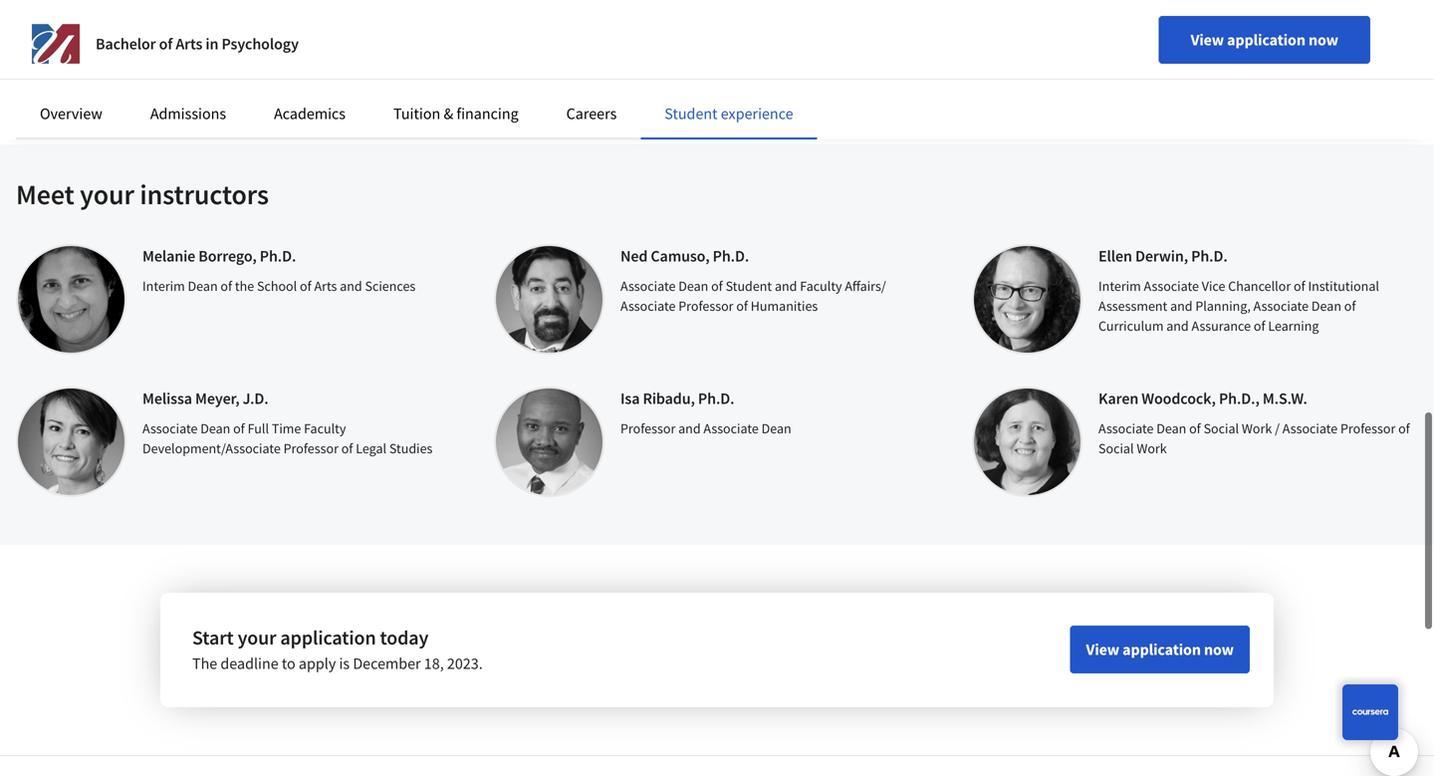 Task type: vqa. For each thing, say whether or not it's contained in the screenshot.
Tuition
yes



Task type: describe. For each thing, give the bounding box(es) containing it.
melanie
[[143, 246, 196, 266]]

bachelor
[[96, 34, 156, 54]]

deadline
[[221, 654, 279, 674]]

dean for melanie borrego, ph.d.
[[188, 277, 218, 295]]

karen
[[1099, 389, 1139, 409]]

tuition & financing link
[[394, 104, 519, 124]]

melanie borrego, ph.d. image
[[16, 244, 127, 355]]

faculty for melissa meyer, j.d.
[[304, 420, 346, 437]]

view for the deadline to apply is december 18, 2023.
[[1087, 640, 1120, 660]]

tuition & financing
[[394, 104, 519, 124]]

melissa meyer, j.d.
[[143, 389, 269, 409]]

associate dean of full time faculty development/associate professor of legal studies
[[143, 420, 433, 457]]

ph.d. for ellen derwin, ph.d.
[[1192, 246, 1228, 266]]

associate dean of student and faculty affairs/ associate professor of humanities
[[621, 277, 887, 315]]

melissa meyer, j.d. image
[[16, 387, 127, 497]]

is
[[339, 654, 350, 674]]

school
[[257, 277, 297, 295]]

planning,
[[1196, 297, 1251, 315]]

academics link
[[274, 104, 346, 124]]

legal
[[356, 439, 387, 457]]

interim dean of the school of arts and sciences
[[143, 277, 416, 295]]

dean inside interim associate vice chancellor of institutional assessment and planning, associate dean of curriculum and assurance of learning
[[1312, 297, 1342, 315]]

overview link
[[40, 104, 102, 124]]

melissa
[[143, 389, 192, 409]]

karen woodcock, ph.d., m.s.w. image
[[973, 387, 1083, 497]]

professor inside associate dean of student and faculty affairs/ associate professor of humanities
[[679, 297, 734, 315]]

psychology
[[222, 34, 299, 54]]

0 vertical spatial work
[[1243, 420, 1273, 437]]

j.d.
[[243, 389, 269, 409]]

now for the deadline to apply is december 18, 2023.
[[1205, 640, 1235, 660]]

derwin,
[[1136, 246, 1189, 266]]

m.s.w.
[[1263, 389, 1308, 409]]

meyer,
[[195, 389, 240, 409]]

student experience
[[665, 104, 794, 124]]

dean for melissa meyer, j.d.
[[201, 420, 230, 437]]

institutional
[[1309, 277, 1380, 295]]

tuition
[[394, 104, 441, 124]]

experience
[[721, 104, 794, 124]]

bachelor of arts in psychology
[[96, 34, 299, 54]]

ph.d. for melanie borrego, ph.d.
[[260, 246, 296, 266]]

view application now for the deadline to apply is december 18, 2023.
[[1087, 640, 1235, 660]]

view for bachelor of arts in psychology
[[1191, 30, 1225, 50]]

vice
[[1203, 277, 1226, 295]]

0 horizontal spatial work
[[1137, 439, 1168, 457]]

interim for melanie
[[143, 277, 185, 295]]

humanities
[[751, 297, 818, 315]]

curriculum
[[1099, 317, 1164, 335]]

0 horizontal spatial student
[[665, 104, 718, 124]]

associate dean of social work / associate professor of social work
[[1099, 420, 1411, 457]]

now for bachelor of arts in psychology
[[1309, 30, 1339, 50]]

2023.
[[447, 654, 483, 674]]

full
[[248, 420, 269, 437]]

time
[[272, 420, 301, 437]]

instructors
[[140, 177, 269, 212]]

interim associate vice chancellor of institutional assessment and planning, associate dean of curriculum and assurance of learning
[[1099, 277, 1380, 335]]

0 vertical spatial arts
[[176, 34, 203, 54]]

dean for karen woodcock, ph.d., m.s.w.
[[1157, 420, 1187, 437]]

meet
[[16, 177, 74, 212]]

application inside start your application today the deadline to apply is december 18, 2023.
[[280, 625, 376, 650]]

professor and associate dean
[[621, 420, 792, 437]]

&
[[444, 104, 454, 124]]

meet your instructors
[[16, 177, 269, 212]]

professor inside the associate dean of full time faculty development/associate professor of legal studies
[[284, 439, 339, 457]]

and left assurance on the right top
[[1167, 317, 1190, 335]]

ned
[[621, 246, 648, 266]]

and inside associate dean of student and faculty affairs/ associate professor of humanities
[[775, 277, 798, 295]]

admissions
[[150, 104, 226, 124]]



Task type: locate. For each thing, give the bounding box(es) containing it.
faculty inside the associate dean of full time faculty development/associate professor of legal studies
[[304, 420, 346, 437]]

your up deadline
[[238, 625, 277, 650]]

ph.d. up the vice in the top right of the page
[[1192, 246, 1228, 266]]

careers link
[[567, 104, 617, 124]]

view
[[1191, 30, 1225, 50], [1087, 640, 1120, 660]]

isa ribadu, ph.d.
[[621, 389, 735, 409]]

work left /
[[1243, 420, 1273, 437]]

0 vertical spatial view application now button
[[1159, 16, 1371, 64]]

arts
[[176, 34, 203, 54], [314, 277, 337, 295]]

and
[[340, 277, 362, 295], [775, 277, 798, 295], [1171, 297, 1193, 315], [1167, 317, 1190, 335], [679, 420, 701, 437]]

0 horizontal spatial now
[[1205, 640, 1235, 660]]

of
[[159, 34, 173, 54], [221, 277, 232, 295], [300, 277, 312, 295], [712, 277, 723, 295], [1294, 277, 1306, 295], [737, 297, 748, 315], [1345, 297, 1357, 315], [1254, 317, 1266, 335], [233, 420, 245, 437], [1190, 420, 1202, 437], [1399, 420, 1411, 437], [342, 439, 353, 457]]

and up humanities
[[775, 277, 798, 295]]

your inside start your application today the deadline to apply is december 18, 2023.
[[238, 625, 277, 650]]

start your application today the deadline to apply is december 18, 2023.
[[192, 625, 483, 674]]

ned camuso, ph.d. image
[[494, 244, 605, 355]]

assessment
[[1099, 297, 1168, 315]]

admissions link
[[150, 104, 226, 124]]

1 horizontal spatial work
[[1243, 420, 1273, 437]]

0 horizontal spatial your
[[80, 177, 134, 212]]

academics
[[274, 104, 346, 124]]

0 horizontal spatial application
[[280, 625, 376, 650]]

isa
[[621, 389, 640, 409]]

1 vertical spatial work
[[1137, 439, 1168, 457]]

0 horizontal spatial arts
[[176, 34, 203, 54]]

assurance
[[1192, 317, 1252, 335]]

karen woodcock, ph.d., m.s.w.
[[1099, 389, 1308, 409]]

and left sciences
[[340, 277, 362, 295]]

dean inside the associate dean of full time faculty development/associate professor of legal studies
[[201, 420, 230, 437]]

faculty up humanities
[[800, 277, 843, 295]]

ellen derwin, ph.d.
[[1099, 246, 1228, 266]]

0 vertical spatial faculty
[[800, 277, 843, 295]]

arts right school
[[314, 277, 337, 295]]

student inside associate dean of student and faculty affairs/ associate professor of humanities
[[726, 277, 772, 295]]

the
[[235, 277, 254, 295]]

apply
[[299, 654, 336, 674]]

dean
[[188, 277, 218, 295], [679, 277, 709, 295], [1312, 297, 1342, 315], [201, 420, 230, 437], [762, 420, 792, 437], [1157, 420, 1187, 437]]

learning
[[1269, 317, 1320, 335]]

1 horizontal spatial student
[[726, 277, 772, 295]]

ph.d. for ned camuso, ph.d.
[[713, 246, 750, 266]]

0 vertical spatial view application now
[[1191, 30, 1339, 50]]

application for the deadline to apply is december 18, 2023.
[[1123, 640, 1202, 660]]

0 vertical spatial view
[[1191, 30, 1225, 50]]

/
[[1276, 420, 1280, 437]]

ellen derwin, ph.d. image
[[973, 244, 1083, 355]]

0 vertical spatial social
[[1204, 420, 1240, 437]]

affairs/
[[845, 277, 887, 295]]

0 vertical spatial student
[[665, 104, 718, 124]]

arts left in
[[176, 34, 203, 54]]

1 horizontal spatial social
[[1204, 420, 1240, 437]]

interim for ellen
[[1099, 277, 1142, 295]]

ph.d. up school
[[260, 246, 296, 266]]

ribadu,
[[643, 389, 695, 409]]

view application now button
[[1159, 16, 1371, 64], [1071, 626, 1251, 674]]

student left experience
[[665, 104, 718, 124]]

0 horizontal spatial faculty
[[304, 420, 346, 437]]

1 horizontal spatial now
[[1309, 30, 1339, 50]]

student experience link
[[665, 104, 794, 124]]

1 horizontal spatial your
[[238, 625, 277, 650]]

1 horizontal spatial faculty
[[800, 277, 843, 295]]

december
[[353, 654, 421, 674]]

sciences
[[365, 277, 416, 295]]

dean inside associate dean of social work / associate professor of social work
[[1157, 420, 1187, 437]]

professor inside associate dean of social work / associate professor of social work
[[1341, 420, 1396, 437]]

social
[[1204, 420, 1240, 437], [1099, 439, 1135, 457]]

ned camuso, ph.d.
[[621, 246, 750, 266]]

1 vertical spatial faculty
[[304, 420, 346, 437]]

1 vertical spatial arts
[[314, 277, 337, 295]]

faculty for ned camuso, ph.d.
[[800, 277, 843, 295]]

melanie borrego, ph.d.
[[143, 246, 296, 266]]

view application now
[[1191, 30, 1339, 50], [1087, 640, 1235, 660]]

careers
[[567, 104, 617, 124]]

your for start
[[238, 625, 277, 650]]

professor down the isa on the left of page
[[621, 420, 676, 437]]

1 vertical spatial social
[[1099, 439, 1135, 457]]

student
[[665, 104, 718, 124], [726, 277, 772, 295]]

and down isa ribadu, ph.d.
[[679, 420, 701, 437]]

1 horizontal spatial arts
[[314, 277, 337, 295]]

your
[[80, 177, 134, 212], [238, 625, 277, 650]]

1 horizontal spatial view
[[1191, 30, 1225, 50]]

social down karen on the bottom
[[1099, 439, 1135, 457]]

view application now button for bachelor of arts in psychology
[[1159, 16, 1371, 64]]

faculty inside associate dean of student and faculty affairs/ associate professor of humanities
[[800, 277, 843, 295]]

application
[[1228, 30, 1306, 50], [280, 625, 376, 650], [1123, 640, 1202, 660]]

18,
[[424, 654, 444, 674]]

camuso,
[[651, 246, 710, 266]]

work
[[1243, 420, 1273, 437], [1137, 439, 1168, 457]]

1 vertical spatial view application now
[[1087, 640, 1235, 660]]

faculty right 'time' on the left
[[304, 420, 346, 437]]

chancellor
[[1229, 277, 1292, 295]]

interim up assessment
[[1099, 277, 1142, 295]]

1 horizontal spatial interim
[[1099, 277, 1142, 295]]

interim down melanie
[[143, 277, 185, 295]]

to
[[282, 654, 296, 674]]

start
[[192, 625, 234, 650]]

dean inside associate dean of student and faculty affairs/ associate professor of humanities
[[679, 277, 709, 295]]

ph.d. up professor and associate dean
[[698, 389, 735, 409]]

now
[[1309, 30, 1339, 50], [1205, 640, 1235, 660]]

0 vertical spatial your
[[80, 177, 134, 212]]

and left planning,
[[1171, 297, 1193, 315]]

0 horizontal spatial interim
[[143, 277, 185, 295]]

in
[[206, 34, 219, 54]]

isa ribadu, ph.d. image
[[494, 387, 605, 497]]

1 interim from the left
[[143, 277, 185, 295]]

ph.d. up associate dean of student and faculty affairs/ associate professor of humanities
[[713, 246, 750, 266]]

professor
[[679, 297, 734, 315], [621, 420, 676, 437], [1341, 420, 1396, 437], [284, 439, 339, 457]]

university of massachusetts global logo image
[[32, 20, 80, 68]]

the
[[192, 654, 217, 674]]

overview
[[40, 104, 102, 124]]

ph.d. for isa ribadu, ph.d.
[[698, 389, 735, 409]]

1 vertical spatial view application now button
[[1071, 626, 1251, 674]]

application for bachelor of arts in psychology
[[1228, 30, 1306, 50]]

professor down 'time' on the left
[[284, 439, 339, 457]]

associate inside the associate dean of full time faculty development/associate professor of legal studies
[[143, 420, 198, 437]]

your right meet
[[80, 177, 134, 212]]

student up humanities
[[726, 277, 772, 295]]

financing
[[457, 104, 519, 124]]

1 vertical spatial student
[[726, 277, 772, 295]]

woodcock,
[[1142, 389, 1217, 409]]

faculty
[[800, 277, 843, 295], [304, 420, 346, 437]]

professor down ned camuso, ph.d.
[[679, 297, 734, 315]]

ellen
[[1099, 246, 1133, 266]]

dean for ned camuso, ph.d.
[[679, 277, 709, 295]]

today
[[380, 625, 429, 650]]

ph.d.
[[260, 246, 296, 266], [713, 246, 750, 266], [1192, 246, 1228, 266], [698, 389, 735, 409]]

1 vertical spatial view
[[1087, 640, 1120, 660]]

2 interim from the left
[[1099, 277, 1142, 295]]

0 horizontal spatial view
[[1087, 640, 1120, 660]]

interim
[[143, 277, 185, 295], [1099, 277, 1142, 295]]

1 horizontal spatial application
[[1123, 640, 1202, 660]]

interim inside interim associate vice chancellor of institutional assessment and planning, associate dean of curriculum and assurance of learning
[[1099, 277, 1142, 295]]

1 vertical spatial now
[[1205, 640, 1235, 660]]

0 horizontal spatial social
[[1099, 439, 1135, 457]]

studies
[[390, 439, 433, 457]]

associate
[[621, 277, 676, 295], [1145, 277, 1200, 295], [621, 297, 676, 315], [1254, 297, 1310, 315], [143, 420, 198, 437], [704, 420, 759, 437], [1099, 420, 1154, 437], [1283, 420, 1339, 437]]

ph.d.,
[[1220, 389, 1260, 409]]

development/associate
[[143, 439, 281, 457]]

view application now for bachelor of arts in psychology
[[1191, 30, 1339, 50]]

0 vertical spatial now
[[1309, 30, 1339, 50]]

view application now button for the deadline to apply is december 18, 2023.
[[1071, 626, 1251, 674]]

professor right /
[[1341, 420, 1396, 437]]

borrego,
[[199, 246, 257, 266]]

your for meet
[[80, 177, 134, 212]]

1 vertical spatial your
[[238, 625, 277, 650]]

2 horizontal spatial application
[[1228, 30, 1306, 50]]

work down "woodcock,"
[[1137, 439, 1168, 457]]

social down ph.d.,
[[1204, 420, 1240, 437]]



